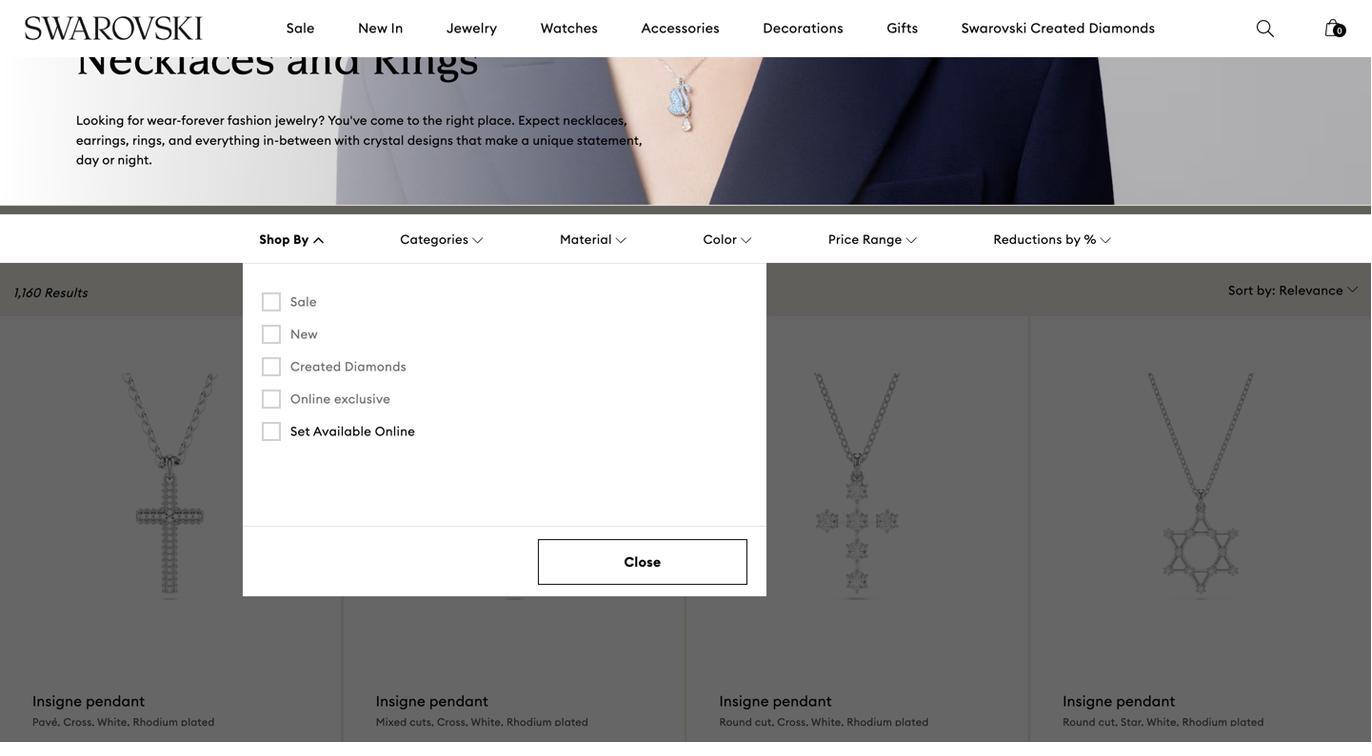 Task type: describe. For each thing, give the bounding box(es) containing it.
white, for insigne pendant round cut, cross, white, rhodium plated
[[812, 716, 844, 729]]

material
[[560, 232, 612, 247]]

set available online
[[291, 424, 416, 439]]

sort by: relevance button
[[1229, 267, 1359, 299]]

rhodium for insigne pendant round cut, star, white, rhodium plated
[[1183, 716, 1228, 729]]

new in link
[[358, 19, 404, 38]]

price
[[829, 232, 860, 247]]

for
[[127, 112, 144, 128]]

created diamonds
[[291, 359, 407, 375]]

decorations
[[763, 20, 844, 37]]

gifts
[[887, 20, 919, 37]]

bracelets,
[[422, 0, 615, 32]]

white, for insigne pendant mixed cuts, cross, white, rhodium plated
[[471, 716, 504, 729]]

search image image
[[1257, 20, 1274, 37]]

pavé,
[[32, 716, 61, 729]]

make
[[485, 132, 518, 148]]

%
[[1084, 232, 1097, 247]]

rhodium inside "insigne pendant pavé, cross, white, rhodium plated"
[[133, 716, 178, 729]]

rhodium for insigne pendant round cut, cross, white, rhodium plated
[[847, 716, 893, 729]]

new in
[[358, 20, 404, 37]]

by
[[294, 232, 309, 247]]

accessories link
[[642, 19, 720, 38]]

round for insigne pendant round cut, star, white, rhodium plated
[[1063, 716, 1096, 729]]

set
[[291, 424, 310, 439]]

accessories
[[642, 20, 720, 37]]

plated for insigne pendant round cut, cross, white, rhodium plated
[[895, 716, 929, 729]]

swarovski
[[962, 20, 1027, 37]]

0 vertical spatial sale
[[287, 20, 315, 37]]

you've
[[328, 112, 367, 128]]

exclusive
[[334, 391, 391, 407]]

swarovski created diamonds link
[[962, 19, 1156, 38]]

necklaces
[[76, 41, 275, 86]]

decorations link
[[763, 19, 844, 38]]

round for insigne pendant round cut, cross, white, rhodium plated
[[720, 716, 752, 729]]

in-
[[263, 132, 279, 148]]

price range
[[829, 232, 903, 247]]

shop by
[[259, 232, 309, 247]]

between
[[279, 132, 332, 148]]

looking for wear-forever fashion jewelry? you've come to the right place. expect necklaces, earrings, rings, and everything in-between with crystal designs that make a unique statement, day or night.
[[76, 112, 643, 168]]

to
[[407, 112, 420, 128]]

designs
[[408, 132, 454, 148]]

everything
[[195, 132, 260, 148]]

close
[[624, 553, 662, 570]]

cross, for insigne pendant round cut, cross, white, rhodium plated
[[778, 716, 809, 729]]

jewelry?
[[275, 112, 325, 128]]

categories
[[400, 232, 469, 247]]

1,160 results
[[13, 285, 88, 301]]

a
[[522, 132, 530, 148]]

insigne for insigne pendant mixed cuts, cross, white, rhodium plated
[[376, 692, 426, 710]]

insigne for insigne pendant round cut, star, white, rhodium plated
[[1063, 692, 1113, 710]]

cross, inside "insigne pendant pavé, cross, white, rhodium plated"
[[63, 716, 95, 729]]

0 vertical spatial online
[[291, 391, 331, 407]]

cross, for insigne pendant mixed cuts, cross, white, rhodium plated
[[437, 716, 469, 729]]

insigne for insigne pendant pavé, cross, white, rhodium plated
[[32, 692, 82, 710]]

1,160
[[13, 285, 41, 301]]

1 vertical spatial diamonds
[[345, 359, 407, 375]]



Task type: vqa. For each thing, say whether or not it's contained in the screenshot.
bottom THE RECEIVE
no



Task type: locate. For each thing, give the bounding box(es) containing it.
in
[[391, 20, 404, 37]]

white, inside "insigne pendant pavé, cross, white, rhodium plated"
[[97, 716, 130, 729]]

4 rhodium from the left
[[1183, 716, 1228, 729]]

close button
[[538, 539, 748, 585]]

cross,
[[63, 716, 95, 729], [437, 716, 469, 729], [778, 716, 809, 729]]

0 horizontal spatial cross,
[[63, 716, 95, 729]]

rhodium for insigne pendant mixed cuts, cross, white, rhodium plated
[[507, 716, 552, 729]]

0 vertical spatial and
[[286, 41, 361, 86]]

plated for insigne pendant mixed cuts, cross, white, rhodium plated
[[555, 716, 589, 729]]

created inside the 'swarovski created diamonds' link
[[1031, 20, 1086, 37]]

mixed
[[376, 716, 407, 729]]

insigne inside insigne pendant round cut, cross, white, rhodium plated
[[720, 692, 769, 710]]

pendant inside insigne pendant round cut, star, white, rhodium plated
[[1117, 692, 1176, 710]]

crystal
[[363, 132, 404, 148]]

range
[[863, 232, 903, 247]]

statement,
[[577, 132, 643, 148]]

2 pendant from the left
[[429, 692, 489, 710]]

earrings,
[[240, 0, 411, 32]]

4 plated from the left
[[1231, 716, 1265, 729]]

insigne for insigne pendant round cut, cross, white, rhodium plated
[[720, 692, 769, 710]]

1 pendant from the left
[[86, 692, 145, 710]]

0 link
[[1326, 17, 1347, 50]]

plated inside "insigne pendant pavé, cross, white, rhodium plated"
[[181, 716, 215, 729]]

jewelry
[[447, 20, 498, 37]]

1 horizontal spatial cross,
[[437, 716, 469, 729]]

insigne inside insigne pendant round cut, star, white, rhodium plated
[[1063, 692, 1113, 710]]

jewelry: earrings, bracelets, necklaces and rings
[[76, 0, 615, 86]]

by: relevance
[[1257, 283, 1344, 298]]

necklaces,
[[563, 112, 628, 128]]

pendant for insigne pendant pavé, cross, white, rhodium plated
[[86, 692, 145, 710]]

fashion
[[227, 112, 272, 128]]

come
[[371, 112, 404, 128]]

online up set
[[291, 391, 331, 407]]

plated for insigne pendant round cut, star, white, rhodium plated
[[1231, 716, 1265, 729]]

with
[[335, 132, 360, 148]]

and down wear-
[[169, 132, 192, 148]]

insigne pendant pavé, cross, white, rhodium plated
[[32, 692, 215, 729]]

forever
[[181, 112, 224, 128]]

round
[[720, 716, 752, 729], [1063, 716, 1096, 729]]

3 plated from the left
[[895, 716, 929, 729]]

results
[[44, 285, 88, 301]]

0 horizontal spatial created
[[291, 359, 341, 375]]

and down the sale link
[[286, 41, 361, 86]]

insigne pendant mixed cuts, cross, white, rhodium plated
[[376, 692, 589, 729]]

pendant inside the insigne pendant mixed cuts, cross, white, rhodium plated
[[429, 692, 489, 710]]

0 horizontal spatial diamonds
[[345, 359, 407, 375]]

2 plated from the left
[[555, 716, 589, 729]]

created up online exclusive
[[291, 359, 341, 375]]

that
[[457, 132, 482, 148]]

cut,
[[755, 716, 775, 729], [1099, 716, 1118, 729]]

white,
[[97, 716, 130, 729], [471, 716, 504, 729], [812, 716, 844, 729], [1147, 716, 1180, 729]]

plated
[[181, 716, 215, 729], [555, 716, 589, 729], [895, 716, 929, 729], [1231, 716, 1265, 729]]

4 insigne from the left
[[1063, 692, 1113, 710]]

1 vertical spatial sale
[[291, 294, 317, 310]]

star,
[[1121, 716, 1145, 729]]

looking
[[76, 112, 124, 128]]

1 white, from the left
[[97, 716, 130, 729]]

3 rhodium from the left
[[847, 716, 893, 729]]

created
[[1031, 20, 1086, 37], [291, 359, 341, 375]]

rings
[[372, 41, 479, 86]]

reductions by %
[[994, 232, 1097, 247]]

night.
[[118, 152, 152, 168]]

plated inside insigne pendant round cut, star, white, rhodium plated
[[1231, 716, 1265, 729]]

shop
[[259, 232, 290, 247]]

new left "in"
[[358, 20, 388, 37]]

0 horizontal spatial new
[[291, 326, 318, 342]]

new for new
[[291, 326, 318, 342]]

new for new in
[[358, 20, 388, 37]]

cuts,
[[410, 716, 434, 729]]

pendant for insigne pendant round cut, cross, white, rhodium plated
[[773, 692, 832, 710]]

cut, inside insigne pendant round cut, cross, white, rhodium plated
[[755, 716, 775, 729]]

cart-mobile image image
[[1326, 19, 1341, 36]]

unique
[[533, 132, 574, 148]]

pendant inside insigne pendant round cut, cross, white, rhodium plated
[[773, 692, 832, 710]]

by
[[1066, 232, 1081, 247]]

pendant
[[86, 692, 145, 710], [429, 692, 489, 710], [773, 692, 832, 710], [1117, 692, 1176, 710]]

insigne inside the insigne pendant mixed cuts, cross, white, rhodium plated
[[376, 692, 426, 710]]

or
[[102, 152, 114, 168]]

cross, inside the insigne pendant mixed cuts, cross, white, rhodium plated
[[437, 716, 469, 729]]

0 horizontal spatial round
[[720, 716, 752, 729]]

1 vertical spatial created
[[291, 359, 341, 375]]

sale link
[[287, 19, 315, 38]]

jewelry link
[[447, 19, 498, 38]]

2 cross, from the left
[[437, 716, 469, 729]]

1 horizontal spatial created
[[1031, 20, 1086, 37]]

white, inside insigne pendant round cut, star, white, rhodium plated
[[1147, 716, 1180, 729]]

wear-
[[147, 112, 181, 128]]

swarovski image
[[24, 16, 204, 40]]

white, inside insigne pendant round cut, cross, white, rhodium plated
[[812, 716, 844, 729]]

online
[[291, 391, 331, 407], [375, 424, 416, 439]]

4 pendant from the left
[[1117, 692, 1176, 710]]

and
[[286, 41, 361, 86], [169, 132, 192, 148]]

round inside insigne pendant round cut, cross, white, rhodium plated
[[720, 716, 752, 729]]

round inside insigne pendant round cut, star, white, rhodium plated
[[1063, 716, 1096, 729]]

place.
[[478, 112, 515, 128]]

sort
[[1229, 283, 1254, 298]]

cut, for insigne pendant round cut, cross, white, rhodium plated
[[755, 716, 775, 729]]

2 horizontal spatial cross,
[[778, 716, 809, 729]]

new
[[358, 20, 388, 37], [291, 326, 318, 342]]

and inside jewelry: earrings, bracelets, necklaces and rings
[[286, 41, 361, 86]]

4 white, from the left
[[1147, 716, 1180, 729]]

created right "swarovski"
[[1031, 20, 1086, 37]]

expect
[[518, 112, 560, 128]]

new up created diamonds
[[291, 326, 318, 342]]

1 horizontal spatial cut,
[[1099, 716, 1118, 729]]

2 insigne from the left
[[376, 692, 426, 710]]

gifts link
[[887, 19, 919, 38]]

plated inside insigne pendant round cut, cross, white, rhodium plated
[[895, 716, 929, 729]]

the
[[423, 112, 443, 128]]

1 cross, from the left
[[63, 716, 95, 729]]

2 round from the left
[[1063, 716, 1096, 729]]

day
[[76, 152, 99, 168]]

insigne inside "insigne pendant pavé, cross, white, rhodium plated"
[[32, 692, 82, 710]]

2 white, from the left
[[471, 716, 504, 729]]

and inside the looking for wear-forever fashion jewelry? you've come to the right place. expect necklaces, earrings, rings, and everything in-between with crystal designs that make a unique statement, day or night.
[[169, 132, 192, 148]]

rhodium
[[133, 716, 178, 729], [507, 716, 552, 729], [847, 716, 893, 729], [1183, 716, 1228, 729]]

3 insigne from the left
[[720, 692, 769, 710]]

3 cross, from the left
[[778, 716, 809, 729]]

1 plated from the left
[[181, 716, 215, 729]]

0 horizontal spatial online
[[291, 391, 331, 407]]

0 vertical spatial diamonds
[[1089, 20, 1156, 37]]

1 horizontal spatial round
[[1063, 716, 1096, 729]]

pendant inside "insigne pendant pavé, cross, white, rhodium plated"
[[86, 692, 145, 710]]

0 vertical spatial new
[[358, 20, 388, 37]]

1 round from the left
[[720, 716, 752, 729]]

1 rhodium from the left
[[133, 716, 178, 729]]

watches
[[541, 20, 598, 37]]

online exclusive
[[291, 391, 391, 407]]

0 horizontal spatial and
[[169, 132, 192, 148]]

cross, inside insigne pendant round cut, cross, white, rhodium plated
[[778, 716, 809, 729]]

jewelry:
[[76, 0, 229, 32]]

sort by: relevance
[[1229, 283, 1344, 298]]

right
[[446, 112, 475, 128]]

pendant for insigne pendant round cut, star, white, rhodium plated
[[1117, 692, 1176, 710]]

cut, inside insigne pendant round cut, star, white, rhodium plated
[[1099, 716, 1118, 729]]

1 vertical spatial and
[[169, 132, 192, 148]]

sale
[[287, 20, 315, 37], [291, 294, 317, 310]]

0 horizontal spatial cut,
[[755, 716, 775, 729]]

swarovski created diamonds
[[962, 20, 1156, 37]]

white, inside the insigne pendant mixed cuts, cross, white, rhodium plated
[[471, 716, 504, 729]]

1 cut, from the left
[[755, 716, 775, 729]]

rings,
[[133, 132, 165, 148]]

1 vertical spatial new
[[291, 326, 318, 342]]

available
[[313, 424, 372, 439]]

pendant for insigne pendant mixed cuts, cross, white, rhodium plated
[[429, 692, 489, 710]]

1 insigne from the left
[[32, 692, 82, 710]]

earrings,
[[76, 132, 129, 148]]

rhodium inside insigne pendant round cut, star, white, rhodium plated
[[1183, 716, 1228, 729]]

3 white, from the left
[[812, 716, 844, 729]]

1 horizontal spatial online
[[375, 424, 416, 439]]

insigne pendant round cut, star, white, rhodium plated
[[1063, 692, 1265, 729]]

watches link
[[541, 19, 598, 38]]

white, for insigne pendant round cut, star, white, rhodium plated
[[1147, 716, 1180, 729]]

rhodium inside the insigne pendant mixed cuts, cross, white, rhodium plated
[[507, 716, 552, 729]]

1 horizontal spatial and
[[286, 41, 361, 86]]

0 vertical spatial created
[[1031, 20, 1086, 37]]

1 vertical spatial online
[[375, 424, 416, 439]]

color
[[704, 232, 737, 247]]

plated inside the insigne pendant mixed cuts, cross, white, rhodium plated
[[555, 716, 589, 729]]

reductions
[[994, 232, 1063, 247]]

2 rhodium from the left
[[507, 716, 552, 729]]

insigne pendant round cut, cross, white, rhodium plated
[[720, 692, 929, 729]]

3 pendant from the left
[[773, 692, 832, 710]]

insigne
[[32, 692, 82, 710], [376, 692, 426, 710], [720, 692, 769, 710], [1063, 692, 1113, 710]]

0
[[1338, 26, 1343, 36]]

online down exclusive
[[375, 424, 416, 439]]

1 horizontal spatial diamonds
[[1089, 20, 1156, 37]]

cut, for insigne pendant round cut, star, white, rhodium plated
[[1099, 716, 1118, 729]]

1 horizontal spatial new
[[358, 20, 388, 37]]

sale left new in
[[287, 20, 315, 37]]

sale down by
[[291, 294, 317, 310]]

rhodium inside insigne pendant round cut, cross, white, rhodium plated
[[847, 716, 893, 729]]

2 cut, from the left
[[1099, 716, 1118, 729]]

diamonds
[[1089, 20, 1156, 37], [345, 359, 407, 375]]



